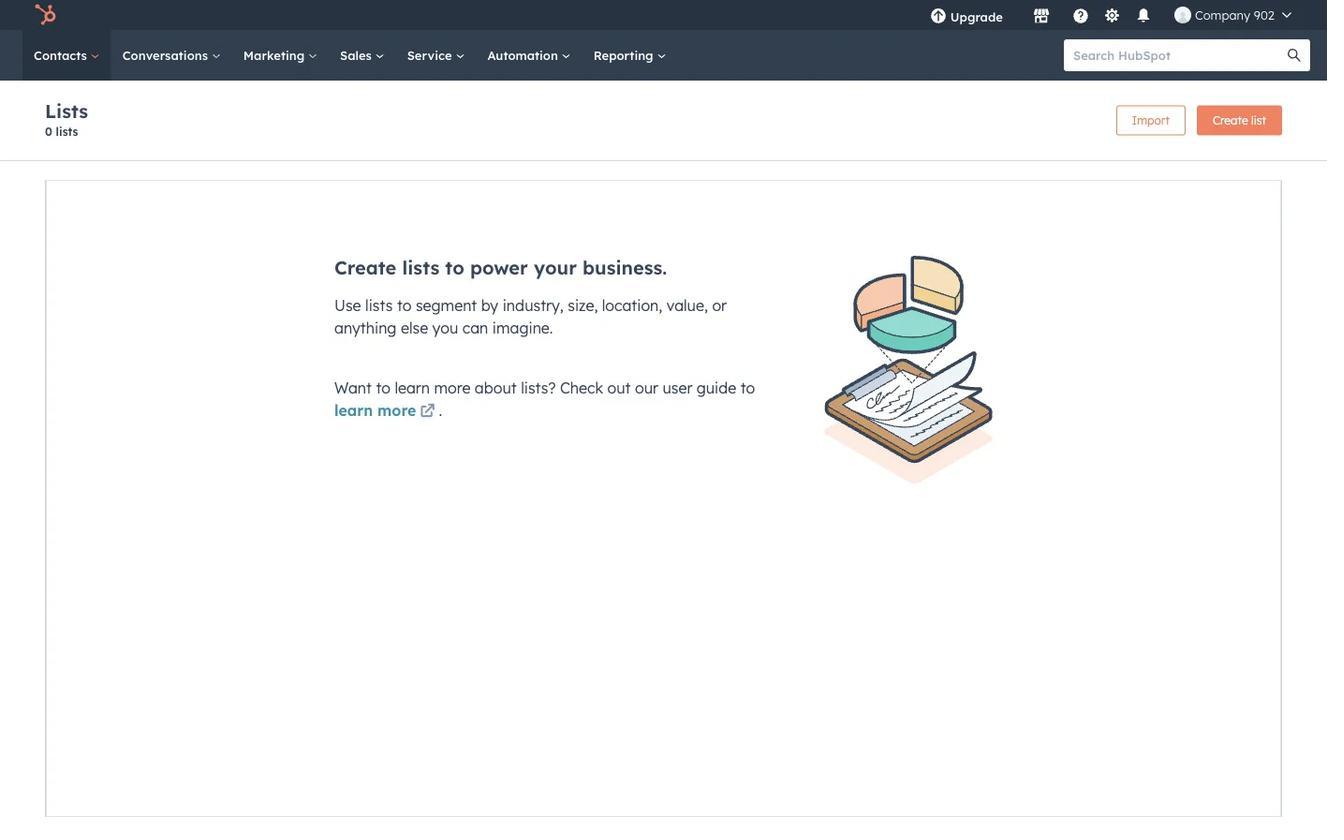 Task type: describe. For each thing, give the bounding box(es) containing it.
lists?
[[521, 379, 556, 397]]

user
[[663, 379, 693, 397]]

want to learn more about lists? check out our user guide to
[[335, 379, 756, 397]]

hubspot image
[[34, 4, 56, 26]]

lists banner
[[45, 99, 1283, 142]]

imagine.
[[493, 319, 553, 337]]

lists
[[45, 99, 88, 123]]

sales link
[[329, 30, 396, 81]]

to right the guide
[[741, 379, 756, 397]]

power
[[470, 256, 528, 279]]

about
[[475, 379, 517, 397]]

by
[[481, 296, 499, 315]]

notifications button
[[1128, 0, 1160, 30]]

.
[[439, 401, 442, 420]]

link opens in a new window image inside the learn more link
[[420, 405, 435, 420]]

our
[[635, 379, 659, 397]]

list
[[1252, 113, 1267, 127]]

out
[[608, 379, 631, 397]]

0 vertical spatial learn
[[395, 379, 430, 397]]

hubspot link
[[22, 4, 70, 26]]

to up segment on the left top
[[445, 256, 465, 279]]

create lists to power your business.
[[335, 256, 668, 279]]

to up learn more
[[376, 379, 391, 397]]

want
[[335, 379, 372, 397]]

contacts
[[34, 47, 91, 63]]

search image
[[1289, 49, 1302, 62]]

segment
[[416, 296, 477, 315]]

help image
[[1073, 8, 1090, 25]]

marketplaces image
[[1034, 8, 1050, 25]]

marketing
[[243, 47, 308, 63]]

your
[[534, 256, 577, 279]]

Search HubSpot search field
[[1065, 39, 1294, 71]]

guide
[[697, 379, 737, 397]]

mateo roberts image
[[1175, 7, 1192, 23]]

create list link
[[1198, 105, 1283, 135]]

help button
[[1065, 0, 1097, 30]]

automation link
[[476, 30, 583, 81]]

service link
[[396, 30, 476, 81]]

marketing link
[[232, 30, 329, 81]]



Task type: vqa. For each thing, say whether or not it's contained in the screenshot.
My at the bottom of page
no



Task type: locate. For each thing, give the bounding box(es) containing it.
lists for create
[[402, 256, 440, 279]]

902
[[1255, 7, 1275, 22]]

settings link
[[1101, 5, 1124, 25]]

check
[[560, 379, 604, 397]]

lists
[[56, 124, 78, 138], [402, 256, 440, 279], [366, 296, 393, 315]]

upgrade
[[951, 9, 1004, 24]]

2 vertical spatial lists
[[366, 296, 393, 315]]

company
[[1196, 7, 1251, 22]]

sales
[[340, 47, 375, 63]]

1 horizontal spatial more
[[434, 379, 471, 397]]

create inside 'create list' link
[[1214, 113, 1249, 127]]

location,
[[602, 296, 663, 315]]

0 vertical spatial more
[[434, 379, 471, 397]]

lists inside lists 0 lists
[[56, 124, 78, 138]]

conversations
[[122, 47, 212, 63]]

service
[[407, 47, 456, 63]]

1 horizontal spatial learn
[[395, 379, 430, 397]]

create
[[1214, 113, 1249, 127], [335, 256, 397, 279]]

0 horizontal spatial more
[[378, 401, 417, 420]]

lists for use
[[366, 296, 393, 315]]

1 horizontal spatial lists
[[366, 296, 393, 315]]

notifications image
[[1136, 8, 1153, 25]]

link opens in a new window image
[[420, 401, 435, 424], [420, 405, 435, 420]]

settings image
[[1104, 8, 1121, 25]]

create left list
[[1214, 113, 1249, 127]]

more left .
[[378, 401, 417, 420]]

learn up the learn more link
[[395, 379, 430, 397]]

0 horizontal spatial create
[[335, 256, 397, 279]]

1 vertical spatial create
[[335, 256, 397, 279]]

more
[[434, 379, 471, 397], [378, 401, 417, 420]]

or
[[713, 296, 727, 315]]

lists 0 lists
[[45, 99, 88, 138]]

automation
[[488, 47, 562, 63]]

more up .
[[434, 379, 471, 397]]

create for create lists to power your business.
[[335, 256, 397, 279]]

create list
[[1214, 113, 1267, 127]]

2 horizontal spatial lists
[[402, 256, 440, 279]]

else
[[401, 319, 428, 337]]

menu containing company 902
[[917, 0, 1305, 30]]

to
[[445, 256, 465, 279], [397, 296, 412, 315], [376, 379, 391, 397], [741, 379, 756, 397]]

1 vertical spatial learn
[[335, 401, 373, 420]]

import link
[[1117, 105, 1186, 135]]

size,
[[568, 296, 598, 315]]

value,
[[667, 296, 708, 315]]

create for create list
[[1214, 113, 1249, 127]]

use
[[335, 296, 361, 315]]

0 vertical spatial lists
[[56, 124, 78, 138]]

1 horizontal spatial create
[[1214, 113, 1249, 127]]

you
[[433, 319, 459, 337]]

company 902 button
[[1164, 0, 1304, 30]]

upgrade image
[[930, 8, 947, 25]]

lists inside use lists to segment by industry, size, location, value, or anything else you can imagine.
[[366, 296, 393, 315]]

0 horizontal spatial learn
[[335, 401, 373, 420]]

learn more link
[[335, 401, 439, 424]]

1 link opens in a new window image from the top
[[420, 401, 435, 424]]

0 vertical spatial create
[[1214, 113, 1249, 127]]

to inside use lists to segment by industry, size, location, value, or anything else you can imagine.
[[397, 296, 412, 315]]

create up 'use'
[[335, 256, 397, 279]]

0
[[45, 124, 52, 138]]

lists up anything
[[366, 296, 393, 315]]

reporting
[[594, 47, 657, 63]]

learn down want
[[335, 401, 373, 420]]

company 902
[[1196, 7, 1275, 22]]

search button
[[1279, 39, 1311, 71]]

menu
[[917, 0, 1305, 30]]

learn
[[395, 379, 430, 397], [335, 401, 373, 420]]

lists right 0
[[56, 124, 78, 138]]

business.
[[583, 256, 668, 279]]

reporting link
[[583, 30, 678, 81]]

anything
[[335, 319, 397, 337]]

1 vertical spatial lists
[[402, 256, 440, 279]]

2 link opens in a new window image from the top
[[420, 405, 435, 420]]

0 horizontal spatial lists
[[56, 124, 78, 138]]

use lists to segment by industry, size, location, value, or anything else you can imagine.
[[335, 296, 727, 337]]

contacts link
[[22, 30, 111, 81]]

1 vertical spatial more
[[378, 401, 417, 420]]

import
[[1133, 113, 1170, 127]]

to up else
[[397, 296, 412, 315]]

industry,
[[503, 296, 564, 315]]

conversations link
[[111, 30, 232, 81]]

learn more
[[335, 401, 417, 420]]

lists up segment on the left top
[[402, 256, 440, 279]]

can
[[463, 319, 489, 337]]

marketplaces button
[[1022, 0, 1062, 30]]



